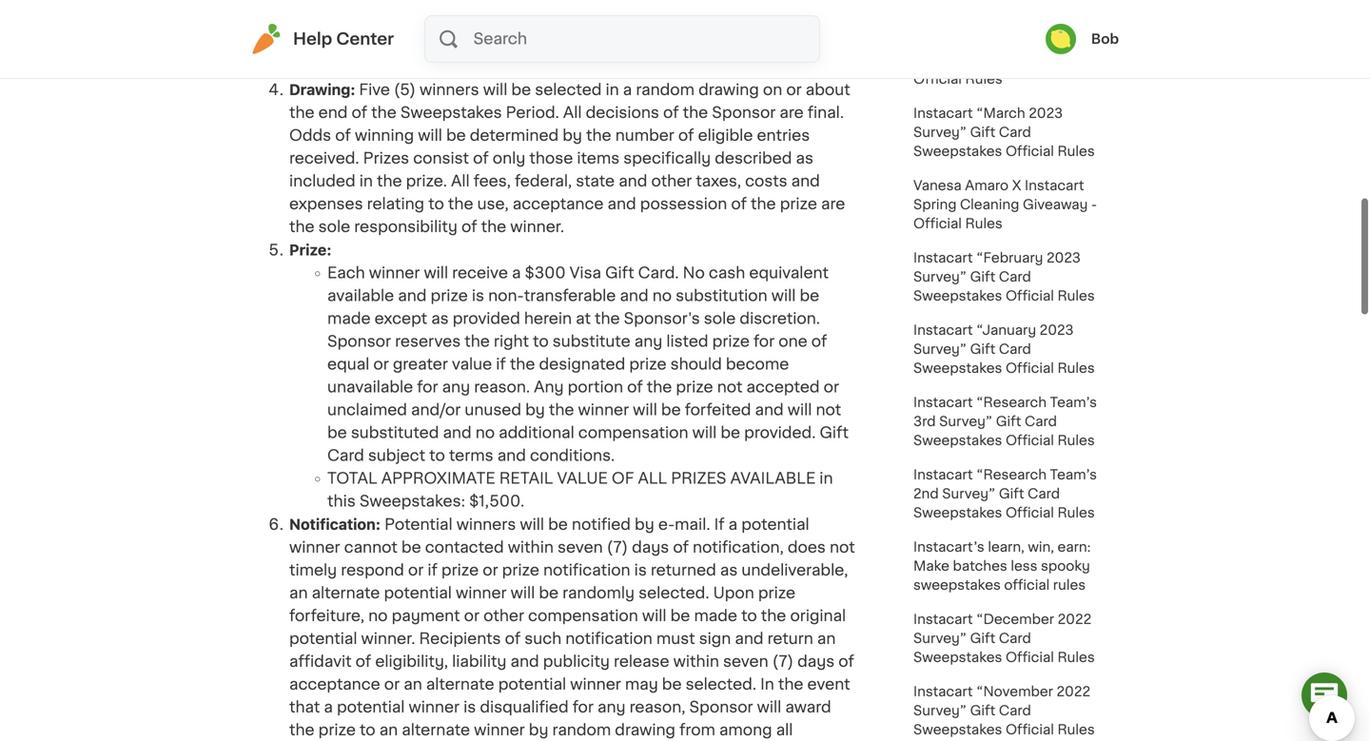 Task type: locate. For each thing, give the bounding box(es) containing it.
1 horizontal spatial other
[[651, 174, 692, 189]]

1 vertical spatial seven
[[723, 654, 768, 669]]

seven
[[558, 540, 603, 555], [723, 654, 768, 669]]

official inside instacart "november 2022 survey" gift card sweepstakes official rules
[[1006, 723, 1054, 736]]

0 horizontal spatial winner.
[[361, 631, 415, 646]]

instacart for instacart "february 2023 survey" gift card sweepstakes official rules
[[913, 251, 973, 264]]

"research down instacart "january 2023 survey" gift card sweepstakes official rules link
[[976, 396, 1047, 409]]

or up unavailable in the left of the page
[[373, 357, 389, 372]]

winner. inside five (5) winners will be selected in a random drawing on or about the end of the sweepstakes period. all decisions of the sponsor are final. odds of winning will be determined by the number of eligible entries received. prizes consist of only those items specifically described as included in the prize. all fees, federal, state and other taxes, costs and expenses relating to the use, acceptance and possession of the prize are the sole responsibility of the winner.
[[510, 219, 564, 235]]

1 horizontal spatial made
[[694, 608, 737, 624]]

0 horizontal spatial no
[[368, 608, 388, 624]]

release
[[614, 654, 669, 669]]

of
[[612, 471, 634, 486]]

2 vertical spatial in
[[819, 471, 833, 486]]

team's up earn:
[[1050, 468, 1097, 481]]

1 vertical spatial all
[[451, 174, 470, 189]]

1 vertical spatial other
[[483, 608, 524, 624]]

0 vertical spatial sponsor
[[712, 105, 776, 120]]

acceptance down federal,
[[513, 196, 604, 212]]

0 horizontal spatial are
[[780, 105, 804, 120]]

rules inside instacart "january 2023 survey" gift card sweepstakes official rules
[[1057, 362, 1095, 375]]

instacart image
[[251, 24, 282, 54]]

if inside potential winners will be notified by e-mail. if a potential winner cannot be contacted within seven (7) days of notification, does not timely respond or if prize or prize notification is returned as undeliverable, an alternate potential winner will be randomly selected. upon prize forfeiture, no payment or other compensation will be made to the original potential winner. recipients of such notification must sign and return an affidavit of eligibility, liability and publicity release within seven (7) days of acceptance or an alternate potential winner may be selected. in the event that a potential winner is disqualified for any reason, sponsor will award the prize to an alternate winner by random drawing from
[[428, 563, 437, 578]]

"research inside instacart "research team's 3rd survey" gift card sweepstakes official rules
[[976, 396, 1047, 409]]

for down greater
[[417, 380, 438, 395]]

will
[[483, 82, 507, 98], [418, 128, 442, 143], [424, 265, 448, 281], [771, 288, 796, 303], [633, 402, 657, 418], [788, 402, 812, 418], [692, 425, 717, 440], [520, 517, 544, 532], [511, 586, 535, 601], [642, 608, 666, 624], [757, 700, 781, 715]]

specifically
[[623, 151, 711, 166]]

0 horizontal spatial acceptance
[[289, 677, 380, 692]]

1 vertical spatial alternate
[[426, 677, 494, 692]]

1 vertical spatial days
[[797, 654, 835, 669]]

2023 inside instacart "january 2023 survey" gift card sweepstakes official rules
[[1040, 323, 1074, 337]]

1 horizontal spatial sole
[[704, 311, 736, 326]]

1 vertical spatial "research
[[976, 468, 1047, 481]]

instacart's learn, win, earn: make batches less spooky sweepstakes official rules link
[[902, 530, 1119, 602]]

at
[[576, 311, 591, 326]]

0 vertical spatial in
[[606, 82, 619, 98]]

notification up publicity
[[565, 631, 653, 646]]

notification,
[[693, 540, 784, 555]]

card up instacart "research team's 2nd survey" gift card sweepstakes official rules link
[[1025, 415, 1057, 428]]

1 vertical spatial sponsor
[[327, 334, 391, 349]]

the down should
[[647, 380, 672, 395]]

official for "january
[[1006, 362, 1054, 375]]

gift
[[913, 53, 939, 67], [970, 126, 995, 139], [605, 265, 634, 281], [970, 270, 995, 284], [970, 343, 995, 356], [996, 415, 1021, 428], [820, 425, 849, 440], [999, 487, 1024, 500], [970, 632, 995, 645], [970, 704, 995, 717]]

be down the unclaimed
[[327, 425, 347, 440]]

winning
[[355, 128, 414, 143]]

or down contacted
[[483, 563, 498, 578]]

2023
[[1016, 34, 1050, 48], [1029, 107, 1063, 120], [1047, 251, 1081, 264], [1040, 323, 1074, 337]]

no down respond
[[368, 608, 388, 624]]

receive
[[452, 265, 508, 281]]

in up decisions
[[606, 82, 619, 98]]

0 horizontal spatial any
[[442, 380, 470, 395]]

card for instacart "april 2023 survey" gift card sweepstakes official rules
[[942, 53, 974, 67]]

2022 for "november
[[1057, 685, 1090, 698]]

official down spring
[[913, 217, 962, 230]]

to
[[428, 196, 444, 212], [533, 334, 549, 349], [429, 448, 445, 463], [741, 608, 757, 624], [360, 723, 375, 738]]

the right at
[[595, 311, 620, 326]]

are
[[780, 105, 804, 120], [821, 196, 845, 212]]

a inside five (5) winners will be selected in a random drawing on or about the end of the sweepstakes period. all decisions of the sponsor are final. odds of winning will be determined by the number of eligible entries received. prizes consist of only those items specifically described as included in the prize. all fees, federal, state and other taxes, costs and expenses relating to the use, acceptance and possession of the prize are the sole responsibility of the winner.
[[623, 82, 632, 98]]

of up specifically
[[678, 128, 694, 143]]

official inside instacart "january 2023 survey" gift card sweepstakes official rules
[[1006, 362, 1054, 375]]

0 vertical spatial not
[[717, 380, 743, 395]]

rules inside instacart "march 2023 survey" gift card sweepstakes official rules
[[1057, 145, 1095, 158]]

within
[[508, 540, 554, 555], [673, 654, 719, 669]]

0 horizontal spatial (7)
[[607, 540, 628, 555]]

for
[[753, 334, 775, 349], [417, 380, 438, 395], [572, 700, 594, 715]]

instacart inside instacart "february 2023 survey" gift card sweepstakes official rules
[[913, 251, 973, 264]]

unclaimed
[[327, 402, 407, 418]]

instacart inside instacart "april 2023 survey" gift card sweepstakes official rules
[[913, 34, 973, 48]]

the down 'costs'
[[751, 196, 776, 212]]

the down prizes
[[377, 174, 402, 189]]

0 vertical spatial notification
[[543, 563, 630, 578]]

will up discretion.
[[771, 288, 796, 303]]

0 horizontal spatial all
[[451, 174, 470, 189]]

winners right the (5)
[[420, 82, 479, 98]]

0 horizontal spatial if
[[428, 563, 437, 578]]

of right the "one"
[[811, 334, 827, 349]]

0 vertical spatial compensation
[[578, 425, 688, 440]]

help center
[[293, 31, 394, 47]]

official inside instacart "march 2023 survey" gift card sweepstakes official rules
[[1006, 145, 1054, 158]]

2022 inside the instacart "december 2022 survey" gift card sweepstakes official rules
[[1058, 613, 1091, 626]]

compensation up of
[[578, 425, 688, 440]]

survey" inside instacart "january 2023 survey" gift card sweepstakes official rules
[[913, 343, 967, 356]]

made up sign
[[694, 608, 737, 624]]

2023 right "april
[[1016, 34, 1050, 48]]

0 horizontal spatial random
[[552, 723, 611, 738]]

is
[[472, 288, 484, 303], [634, 563, 647, 578], [463, 700, 476, 715]]

sweepstakes for instacart "december 2022 survey" gift card sweepstakes official rules
[[913, 651, 1002, 664]]

winner up timely
[[289, 540, 340, 555]]

winner. inside potential winners will be notified by e-mail. if a potential winner cannot be contacted within seven (7) days of notification, does not timely respond or if prize or prize notification is returned as undeliverable, an alternate potential winner will be randomly selected. upon prize forfeiture, no payment or other compensation will be made to the original potential winner. recipients of such notification must sign and return an affidavit of eligibility, liability and publicity release within seven (7) days of acceptance or an alternate potential winner may be selected. in the event that a potential winner is disqualified for any reason, sponsor will award the prize to an alternate winner by random drawing from
[[361, 631, 415, 646]]

and up 'provided.'
[[755, 402, 784, 418]]

1 vertical spatial team's
[[1050, 468, 1097, 481]]

respond
[[341, 563, 404, 578]]

does
[[788, 540, 826, 555]]

liability
[[452, 654, 507, 669]]

official inside instacart "february 2023 survey" gift card sweepstakes official rules
[[1006, 289, 1054, 303]]

conditions.
[[530, 448, 615, 463]]

0 horizontal spatial drawing
[[615, 723, 675, 738]]

survey" inside instacart "february 2023 survey" gift card sweepstakes official rules
[[913, 270, 967, 284]]

card inside instacart "november 2022 survey" gift card sweepstakes official rules
[[999, 704, 1031, 717]]

prizes
[[671, 471, 726, 486]]

1 vertical spatial if
[[428, 563, 437, 578]]

other down specifically
[[651, 174, 692, 189]]

1 vertical spatial drawing
[[615, 723, 675, 738]]

rules inside the instacart "december 2022 survey" gift card sweepstakes official rules
[[1057, 651, 1095, 664]]

1 vertical spatial (7)
[[772, 654, 793, 669]]

0 vertical spatial is
[[472, 288, 484, 303]]

instacart down spring
[[913, 251, 973, 264]]

1 horizontal spatial acceptance
[[513, 196, 604, 212]]

instacart up 3rd at the right
[[913, 396, 973, 409]]

2 vertical spatial as
[[720, 563, 738, 578]]

no up sponsor's
[[652, 288, 672, 303]]

0 vertical spatial as
[[796, 151, 813, 166]]

0 vertical spatial if
[[496, 357, 506, 372]]

potential winners will be notified by e-mail. if a potential winner cannot be contacted within seven (7) days of notification, does not timely respond or if prize or prize notification is returned as undeliverable, an alternate potential winner will be randomly selected. upon prize forfeiture, no payment or other compensation will be made to the original potential winner. recipients of such notification must sign and return an affidavit of eligibility, liability and publicity release within seven (7) days of acceptance or an alternate potential winner may be selected. in the event that a potential winner is disqualified for any reason, sponsor will award the prize to an alternate winner by random drawing from 
[[289, 517, 855, 741]]

0 horizontal spatial sole
[[318, 219, 350, 235]]

1 vertical spatial sole
[[704, 311, 736, 326]]

1 vertical spatial are
[[821, 196, 845, 212]]

instacart inside vanesa amaro x instacart spring cleaning giveaway - official rules
[[1025, 179, 1084, 192]]

2 "research from the top
[[976, 468, 1047, 481]]

random inside five (5) winners will be selected in a random drawing on or about the end of the sweepstakes period. all decisions of the sponsor are final. odds of winning will be determined by the number of eligible entries received. prizes consist of only those items specifically described as included in the prize. all fees, federal, state and other taxes, costs and expenses relating to the use, acceptance and possession of the prize are the sole responsibility of the winner.
[[636, 82, 695, 98]]

the down that on the bottom of page
[[289, 723, 315, 738]]

instacart inside instacart "january 2023 survey" gift card sweepstakes official rules
[[913, 323, 973, 337]]

card inside instacart "april 2023 survey" gift card sweepstakes official rules
[[942, 53, 974, 67]]

final.
[[808, 105, 844, 120]]

sweepstakes inside the instacart "december 2022 survey" gift card sweepstakes official rules
[[913, 651, 1002, 664]]

by inside five (5) winners will be selected in a random drawing on or about the end of the sweepstakes period. all decisions of the sponsor are final. odds of winning will be determined by the number of eligible entries received. prizes consist of only those items specifically described as included in the prize. all fees, federal, state and other taxes, costs and expenses relating to the use, acceptance and possession of the prize are the sole responsibility of the winner.
[[563, 128, 582, 143]]

learn,
[[988, 540, 1024, 554]]

survey" inside instacart "march 2023 survey" gift card sweepstakes official rules
[[913, 126, 967, 139]]

0 vertical spatial any
[[634, 334, 662, 349]]

made inside prize: each winner will receive a $300 visa gift card. no cash equivalent available and prize is non-transferable and no substitution will be made except as provided herein at the sponsor's sole discretion. sponsor reserves the right to substitute any listed prize for one of equal or greater value if the designated prize should become unavailable for any reason. any portion of the prize not accepted or unclaimed and/or unused by the winner will be forfeited and will not be substituted and no additional compensation will be provided. gift card subject to terms and conditions. total approximate retail value of all prizes available in this sweepstakes: $1,500.
[[327, 311, 371, 326]]

instacart left '"november'
[[913, 685, 973, 698]]

2 horizontal spatial any
[[634, 334, 662, 349]]

1 vertical spatial winners
[[456, 517, 516, 532]]

card inside instacart "march 2023 survey" gift card sweepstakes official rules
[[999, 126, 1031, 139]]

official up instacart "march 2023 survey" gift card sweepstakes official rules
[[913, 72, 962, 86]]

available
[[327, 288, 394, 303]]

rules for "january
[[1057, 362, 1095, 375]]

2 horizontal spatial no
[[652, 288, 672, 303]]

1 vertical spatial no
[[475, 425, 495, 440]]

selected
[[535, 82, 602, 98]]

not
[[717, 380, 743, 395], [816, 402, 841, 418], [830, 540, 855, 555]]

sole inside prize: each winner will receive a $300 visa gift card. no cash equivalent available and prize is non-transferable and no substitution will be made except as provided herein at the sponsor's sole discretion. sponsor reserves the right to substitute any listed prize for one of equal or greater value if the designated prize should become unavailable for any reason. any portion of the prize not accepted or unclaimed and/or unused by the winner will be forfeited and will not be substituted and no additional compensation will be provided. gift card subject to terms and conditions. total approximate retail value of all prizes available in this sweepstakes: $1,500.
[[704, 311, 736, 326]]

greater
[[393, 357, 448, 372]]

random inside potential winners will be notified by e-mail. if a potential winner cannot be contacted within seven (7) days of notification, does not timely respond or if prize or prize notification is returned as undeliverable, an alternate potential winner will be randomly selected. upon prize forfeiture, no payment or other compensation will be made to the original potential winner. recipients of such notification must sign and return an affidavit of eligibility, liability and publicity release within seven (7) days of acceptance or an alternate potential winner may be selected. in the event that a potential winner is disqualified for any reason, sponsor will award the prize to an alternate winner by random drawing from
[[552, 723, 611, 738]]

2 vertical spatial no
[[368, 608, 388, 624]]

any
[[634, 334, 662, 349], [442, 380, 470, 395], [597, 700, 626, 715]]

survey" inside instacart "november 2022 survey" gift card sweepstakes official rules
[[913, 704, 967, 717]]

acceptance
[[513, 196, 604, 212], [289, 677, 380, 692]]

2023 inside instacart "april 2023 survey" gift card sweepstakes official rules
[[1016, 34, 1050, 48]]

(7) down return
[[772, 654, 793, 669]]

2022
[[1058, 613, 1091, 626], [1057, 685, 1090, 698]]

0 vertical spatial drawing
[[698, 82, 759, 98]]

0 vertical spatial "research
[[976, 396, 1047, 409]]

official down '"november'
[[1006, 723, 1054, 736]]

instacart for instacart "march 2023 survey" gift card sweepstakes official rules
[[913, 107, 973, 120]]

herein
[[524, 311, 572, 326]]

is down 'liability'
[[463, 700, 476, 715]]

random down disqualified at the left bottom of page
[[552, 723, 611, 738]]

the up items
[[586, 128, 611, 143]]

0 vertical spatial no
[[652, 288, 672, 303]]

rules inside instacart "april 2023 survey" gift card sweepstakes official rules
[[965, 72, 1003, 86]]

costs
[[745, 174, 787, 189]]

1 horizontal spatial are
[[821, 196, 845, 212]]

rules inside instacart "february 2023 survey" gift card sweepstakes official rules
[[1057, 289, 1095, 303]]

in down prizes
[[359, 174, 373, 189]]

2023 right the "march
[[1029, 107, 1063, 120]]

0 vertical spatial winner.
[[510, 219, 564, 235]]

card inside instacart "january 2023 survey" gift card sweepstakes official rules
[[999, 343, 1031, 356]]

substitute
[[553, 334, 630, 349]]

sweepstakes for instacart "january 2023 survey" gift card sweepstakes official rules
[[913, 362, 1002, 375]]

entries
[[757, 128, 810, 143]]

1 horizontal spatial no
[[475, 425, 495, 440]]

provided
[[453, 311, 520, 326]]

any down 'may'
[[597, 700, 626, 715]]

1 horizontal spatial within
[[673, 654, 719, 669]]

alternate up forfeiture,
[[312, 586, 380, 601]]

official down "january
[[1006, 362, 1054, 375]]

sole down substitution
[[704, 311, 736, 326]]

sweepstakes up '"november'
[[913, 651, 1002, 664]]

card inside the instacart "december 2022 survey" gift card sweepstakes official rules
[[999, 632, 1031, 645]]

five
[[359, 82, 390, 98]]

1 horizontal spatial (7)
[[772, 654, 793, 669]]

official inside the instacart "december 2022 survey" gift card sweepstakes official rules
[[1006, 651, 1054, 664]]

"research inside instacart "research team's 2nd survey" gift card sweepstakes official rules
[[976, 468, 1047, 481]]

sweepstakes inside instacart "november 2022 survey" gift card sweepstakes official rules
[[913, 723, 1002, 736]]

2 vertical spatial not
[[830, 540, 855, 555]]

gift inside instacart "february 2023 survey" gift card sweepstakes official rules
[[970, 270, 995, 284]]

1 "research from the top
[[976, 396, 1047, 409]]

e-
[[658, 517, 675, 532]]

survey" for "february
[[913, 270, 967, 284]]

official inside instacart "april 2023 survey" gift card sweepstakes official rules
[[913, 72, 962, 86]]

drawing down reason,
[[615, 723, 675, 738]]

sweepstakes up vanesa
[[913, 145, 1002, 158]]

1 vertical spatial is
[[634, 563, 647, 578]]

sweepstakes up consist
[[400, 105, 502, 120]]

not right does
[[830, 540, 855, 555]]

gift inside instacart "january 2023 survey" gift card sweepstakes official rules
[[970, 343, 995, 356]]

1 vertical spatial acceptance
[[289, 677, 380, 692]]

drawing inside potential winners will be notified by e-mail. if a potential winner cannot be contacted within seven (7) days of notification, does not timely respond or if prize or prize notification is returned as undeliverable, an alternate potential winner will be randomly selected. upon prize forfeiture, no payment or other compensation will be made to the original potential winner. recipients of such notification must sign and return an affidavit of eligibility, liability and publicity release within seven (7) days of acceptance or an alternate potential winner may be selected. in the event that a potential winner is disqualified for any reason, sponsor will award the prize to an alternate winner by random drawing from
[[615, 723, 675, 738]]

0 vertical spatial all
[[563, 105, 582, 120]]

any
[[534, 380, 564, 395]]

decisions
[[586, 105, 659, 120]]

"april
[[976, 34, 1013, 48]]

earn:
[[1058, 540, 1091, 554]]

rules inside instacart "november 2022 survey" gift card sweepstakes official rules
[[1057, 723, 1095, 736]]

user avatar image
[[1045, 24, 1076, 54]]

within down $1,500.
[[508, 540, 554, 555]]

unavailable
[[327, 380, 413, 395]]

1 vertical spatial 2022
[[1057, 685, 1090, 698]]

sweepstakes inside instacart "research team's 3rd survey" gift card sweepstakes official rules
[[913, 434, 1002, 447]]

seven down notified
[[558, 540, 603, 555]]

seven up the in
[[723, 654, 768, 669]]

by up additional
[[525, 402, 545, 418]]

less
[[1011, 559, 1037, 573]]

1 vertical spatial compensation
[[528, 608, 638, 624]]

2 vertical spatial for
[[572, 700, 594, 715]]

the down any
[[549, 402, 574, 418]]

instacart inside instacart "november 2022 survey" gift card sweepstakes official rules
[[913, 685, 973, 698]]

provided.
[[744, 425, 816, 440]]

if inside prize: each winner will receive a $300 visa gift card. no cash equivalent available and prize is non-transferable and no substitution will be made except as provided herein at the sponsor's sole discretion. sponsor reserves the right to substitute any listed prize for one of equal or greater value if the designated prize should become unavailable for any reason. any portion of the prize not accepted or unclaimed and/or unused by the winner will be forfeited and will not be substituted and no additional compensation will be provided. gift card subject to terms and conditions. total approximate retail value of all prizes available in this sweepstakes: $1,500.
[[496, 357, 506, 372]]

sole
[[318, 219, 350, 235], [704, 311, 736, 326]]

if down contacted
[[428, 563, 437, 578]]

Search search field
[[471, 16, 819, 62]]

a inside prize: each winner will receive a $300 visa gift card. no cash equivalent available and prize is non-transferable and no substitution will be made except as provided herein at the sponsor's sole discretion. sponsor reserves the right to substitute any listed prize for one of equal or greater value if the designated prize should become unavailable for any reason. any portion of the prize not accepted or unclaimed and/or unused by the winner will be forfeited and will not be substituted and no additional compensation will be provided. gift card subject to terms and conditions. total approximate retail value of all prizes available in this sweepstakes: $1,500.
[[512, 265, 521, 281]]

0 vertical spatial random
[[636, 82, 695, 98]]

randomly
[[562, 586, 635, 601]]

accepted
[[746, 380, 820, 395]]

team's inside instacart "research team's 3rd survey" gift card sweepstakes official rules
[[1050, 396, 1097, 409]]

be down potential
[[401, 540, 421, 555]]

instacart for instacart "december 2022 survey" gift card sweepstakes official rules
[[913, 613, 973, 626]]

1 horizontal spatial drawing
[[698, 82, 759, 98]]

1 vertical spatial as
[[431, 311, 449, 326]]

instacart inside instacart "march 2023 survey" gift card sweepstakes official rules
[[913, 107, 973, 120]]

0 vertical spatial within
[[508, 540, 554, 555]]

2023 inside instacart "march 2023 survey" gift card sweepstakes official rules
[[1029, 107, 1063, 120]]

and up terms
[[443, 425, 472, 440]]

1 horizontal spatial if
[[496, 357, 506, 372]]

eligibility,
[[375, 654, 448, 669]]

subject
[[368, 448, 425, 463]]

will down $1,500.
[[520, 517, 544, 532]]

a up decisions
[[623, 82, 632, 98]]

instacart for instacart "research team's 2nd survey" gift card sweepstakes official rules
[[913, 468, 973, 481]]

of left such at the left bottom of the page
[[505, 631, 521, 646]]

only
[[493, 151, 525, 166]]

1 vertical spatial selected.
[[686, 677, 756, 692]]

as up upon
[[720, 563, 738, 578]]

sweepstakes inside instacart "february 2023 survey" gift card sweepstakes official rules
[[913, 289, 1002, 303]]

of up 'returned'
[[673, 540, 689, 555]]

disqualified
[[480, 700, 569, 715]]

will down "forfeited" at the bottom of page
[[692, 425, 717, 440]]

0 horizontal spatial seven
[[558, 540, 603, 555]]

card inside instacart "february 2023 survey" gift card sweepstakes official rules
[[999, 270, 1031, 284]]

listed
[[666, 334, 708, 349]]

vanesa amaro x instacart spring cleaning giveaway - official rules
[[913, 179, 1097, 230]]

drawing
[[698, 82, 759, 98], [615, 723, 675, 738]]

2022 for "december
[[1058, 613, 1091, 626]]

1 horizontal spatial for
[[572, 700, 594, 715]]

contacted
[[425, 540, 504, 555]]

survey" inside instacart "april 2023 survey" gift card sweepstakes official rules
[[1054, 34, 1107, 48]]

winner. up eligibility,
[[361, 631, 415, 646]]

0 vertical spatial made
[[327, 311, 371, 326]]

card for instacart "december 2022 survey" gift card sweepstakes official rules
[[999, 632, 1031, 645]]

2023 for "march
[[1029, 107, 1063, 120]]

instacart
[[913, 34, 973, 48], [913, 107, 973, 120], [1025, 179, 1084, 192], [913, 251, 973, 264], [913, 323, 973, 337], [913, 396, 973, 409], [913, 468, 973, 481], [913, 613, 973, 626], [913, 685, 973, 698]]

any down sponsor's
[[634, 334, 662, 349]]

instacart down sweepstakes
[[913, 613, 973, 626]]

team's inside instacart "research team's 2nd survey" gift card sweepstakes official rules
[[1050, 468, 1097, 481]]

0 vertical spatial team's
[[1050, 396, 1097, 409]]

make
[[913, 559, 949, 573]]

potential
[[741, 517, 809, 532], [384, 586, 452, 601], [289, 631, 357, 646], [498, 677, 566, 692], [337, 700, 405, 715]]

1 vertical spatial random
[[552, 723, 611, 738]]

winner. down federal,
[[510, 219, 564, 235]]

1 vertical spatial made
[[694, 608, 737, 624]]

or inside five (5) winners will be selected in a random drawing on or about the end of the sweepstakes period. all decisions of the sponsor are final. odds of winning will be determined by the number of eligible entries received. prizes consist of only those items specifically described as included in the prize. all fees, federal, state and other taxes, costs and expenses relating to the use, acceptance and possession of the prize are the sole responsibility of the winner.
[[786, 82, 802, 98]]

1 horizontal spatial winner.
[[510, 219, 564, 235]]

0 horizontal spatial in
[[359, 174, 373, 189]]

2 team's from the top
[[1050, 468, 1097, 481]]

"march
[[976, 107, 1025, 120]]

a
[[623, 82, 632, 98], [512, 265, 521, 281], [728, 517, 737, 532], [324, 700, 333, 715]]

is down receive
[[472, 288, 484, 303]]

0 vertical spatial 2022
[[1058, 613, 1091, 626]]

2 vertical spatial sponsor
[[689, 700, 753, 715]]

0 horizontal spatial made
[[327, 311, 371, 326]]

acceptance down affidavit
[[289, 677, 380, 692]]

sweepstakes down "january
[[913, 362, 1002, 375]]

mail.
[[675, 517, 710, 532]]

0 vertical spatial are
[[780, 105, 804, 120]]

selected. down sign
[[686, 677, 756, 692]]

1 horizontal spatial random
[[636, 82, 695, 98]]

all down the "selected"
[[563, 105, 582, 120]]

sweepstakes inside instacart "january 2023 survey" gift card sweepstakes official rules
[[913, 362, 1002, 375]]

sweepstakes inside instacart "march 2023 survey" gift card sweepstakes official rules
[[913, 145, 1002, 158]]

official up '"november'
[[1006, 651, 1054, 664]]

1 team's from the top
[[1050, 396, 1097, 409]]

not down accepted
[[816, 402, 841, 418]]

2 horizontal spatial as
[[796, 151, 813, 166]]

other inside five (5) winners will be selected in a random drawing on or about the end of the sweepstakes period. all decisions of the sponsor are final. odds of winning will be determined by the number of eligible entries received. prizes consist of only those items specifically described as included in the prize. all fees, federal, state and other taxes, costs and expenses relating to the use, acceptance and possession of the prize are the sole responsibility of the winner.
[[651, 174, 692, 189]]

winner.
[[510, 219, 564, 235], [361, 631, 415, 646]]

official up x
[[1006, 145, 1054, 158]]

affidavit
[[289, 654, 352, 669]]

sweepstakes up instacart's
[[913, 506, 1002, 519]]

available
[[730, 471, 816, 486]]

1 horizontal spatial all
[[563, 105, 582, 120]]

winners inside potential winners will be notified by e-mail. if a potential winner cannot be contacted within seven (7) days of notification, does not timely respond or if prize or prize notification is returned as undeliverable, an alternate potential winner will be randomly selected. upon prize forfeiture, no payment or other compensation will be made to the original potential winner. recipients of such notification must sign and return an affidavit of eligibility, liability and publicity release within seven (7) days of acceptance or an alternate potential winner may be selected. in the event that a potential winner is disqualified for any reason, sponsor will award the prize to an alternate winner by random drawing from
[[456, 517, 516, 532]]

returned
[[651, 563, 716, 578]]

random
[[636, 82, 695, 98], [552, 723, 611, 738]]

consist
[[413, 151, 469, 166]]

0 vertical spatial winners
[[420, 82, 479, 98]]

substitution
[[676, 288, 767, 303]]

right
[[494, 334, 529, 349]]

about
[[806, 82, 850, 98]]

instacart's learn, win, earn: make batches less spooky sweepstakes official rules
[[913, 540, 1091, 592]]

0 vertical spatial for
[[753, 334, 775, 349]]

sweepstakes inside instacart "april 2023 survey" gift card sweepstakes official rules
[[978, 53, 1067, 67]]

card down "december
[[999, 632, 1031, 645]]

be down "forfeited" at the bottom of page
[[721, 425, 740, 440]]

instacart inside the instacart "december 2022 survey" gift card sweepstakes official rules
[[913, 613, 973, 626]]

2 vertical spatial any
[[597, 700, 626, 715]]

in right available
[[819, 471, 833, 486]]

1 vertical spatial winner.
[[361, 631, 415, 646]]

2022 inside instacart "november 2022 survey" gift card sweepstakes official rules
[[1057, 685, 1090, 698]]

survey" inside the instacart "december 2022 survey" gift card sweepstakes official rules
[[913, 632, 967, 645]]

0 vertical spatial other
[[651, 174, 692, 189]]

all down consist
[[451, 174, 470, 189]]

instacart inside instacart "research team's 2nd survey" gift card sweepstakes official rules
[[913, 468, 973, 481]]



Task type: vqa. For each thing, say whether or not it's contained in the screenshot.
Log In BUTTON
no



Task type: describe. For each thing, give the bounding box(es) containing it.
instacart "research team's 3rd survey" gift card sweepstakes official rules link
[[902, 385, 1119, 458]]

2 vertical spatial alternate
[[402, 723, 470, 738]]

sweepstakes for instacart "february 2023 survey" gift card sweepstakes official rules
[[913, 289, 1002, 303]]

rules inside instacart "research team's 3rd survey" gift card sweepstakes official rules
[[1057, 434, 1095, 447]]

potential up affidavit
[[289, 631, 357, 646]]

discretion.
[[740, 311, 820, 326]]

instacart "november 2022 survey" gift card sweepstakes official rules link
[[902, 675, 1119, 741]]

compensation inside prize: each winner will receive a $300 visa gift card. no cash equivalent available and prize is non-transferable and no substitution will be made except as provided herein at the sponsor's sole discretion. sponsor reserves the right to substitute any listed prize for one of equal or greater value if the designated prize should become unavailable for any reason. any portion of the prize not accepted or unclaimed and/or unused by the winner will be forfeited and will not be substituted and no additional compensation will be provided. gift card subject to terms and conditions. total approximate retail value of all prizes available in this sweepstakes: $1,500.
[[578, 425, 688, 440]]

sweepstakes inside five (5) winners will be selected in a random drawing on or about the end of the sweepstakes period. all decisions of the sponsor are final. odds of winning will be determined by the number of eligible entries received. prizes consist of only those items specifically described as included in the prize. all fees, federal, state and other taxes, costs and expenses relating to the use, acceptance and possession of the prize are the sole responsibility of the winner.
[[400, 105, 502, 120]]

acceptance inside five (5) winners will be selected in a random drawing on or about the end of the sweepstakes period. all decisions of the sponsor are final. odds of winning will be determined by the number of eligible entries received. prizes consist of only those items specifically described as included in the prize. all fees, federal, state and other taxes, costs and expenses relating to the use, acceptance and possession of the prize are the sole responsibility of the winner.
[[513, 196, 604, 212]]

rules inside vanesa amaro x instacart spring cleaning giveaway - official rules
[[965, 217, 1003, 230]]

team's for instacart "research team's 3rd survey" gift card sweepstakes official rules
[[1050, 396, 1097, 409]]

and down the state
[[608, 196, 636, 212]]

survey" for "december
[[913, 632, 967, 645]]

be left "forfeited" at the bottom of page
[[661, 402, 681, 418]]

by inside prize: each winner will receive a $300 visa gift card. no cash equivalent available and prize is non-transferable and no substitution will be made except as provided herein at the sponsor's sole discretion. sponsor reserves the right to substitute any listed prize for one of equal or greater value if the designated prize should become unavailable for any reason. any portion of the prize not accepted or unclaimed and/or unused by the winner will be forfeited and will not be substituted and no additional compensation will be provided. gift card subject to terms and conditions. total approximate retail value of all prizes available in this sweepstakes: $1,500.
[[525, 402, 545, 418]]

or right accepted
[[824, 380, 839, 395]]

sponsor's
[[624, 311, 700, 326]]

as inside five (5) winners will be selected in a random drawing on or about the end of the sweepstakes period. all decisions of the sponsor are final. odds of winning will be determined by the number of eligible entries received. prizes consist of only those items specifically described as included in the prize. all fees, federal, state and other taxes, costs and expenses relating to the use, acceptance and possession of the prize are the sole responsibility of the winner.
[[796, 151, 813, 166]]

survey" inside instacart "research team's 2nd survey" gift card sweepstakes official rules
[[942, 487, 995, 500]]

instacart "research team's 2nd survey" gift card sweepstakes official rules link
[[902, 458, 1119, 530]]

winner down publicity
[[570, 677, 621, 692]]

spooky
[[1041, 559, 1090, 573]]

notification:
[[289, 515, 381, 533]]

prize:
[[289, 241, 332, 259]]

sweepstakes for instacart "april 2023 survey" gift card sweepstakes official rules
[[978, 53, 1067, 67]]

official for "december
[[1006, 651, 1054, 664]]

of right affidavit
[[355, 654, 371, 669]]

portion
[[568, 380, 623, 395]]

of down end
[[335, 128, 351, 143]]

this
[[327, 494, 356, 509]]

(5)
[[394, 82, 416, 98]]

gift inside the instacart "december 2022 survey" gift card sweepstakes official rules
[[970, 632, 995, 645]]

for inside potential winners will be notified by e-mail. if a potential winner cannot be contacted within seven (7) days of notification, does not timely respond or if prize or prize notification is returned as undeliverable, an alternate potential winner will be randomly selected. upon prize forfeiture, no payment or other compensation will be made to the original potential winner. recipients of such notification must sign and return an affidavit of eligibility, liability and publicity release within seven (7) days of acceptance or an alternate potential winner may be selected. in the event that a potential winner is disqualified for any reason, sponsor will award the prize to an alternate winner by random drawing from
[[572, 700, 594, 715]]

gift inside instacart "march 2023 survey" gift card sweepstakes official rules
[[970, 126, 995, 139]]

acceptance inside potential winners will be notified by e-mail. if a potential winner cannot be contacted within seven (7) days of notification, does not timely respond or if prize or prize notification is returned as undeliverable, an alternate potential winner will be randomly selected. upon prize forfeiture, no payment or other compensation will be made to the original potential winner. recipients of such notification must sign and return an affidavit of eligibility, liability and publicity release within seven (7) days of acceptance or an alternate potential winner may be selected. in the event that a potential winner is disqualified for any reason, sponsor will award the prize to an alternate winner by random drawing from
[[289, 677, 380, 692]]

rules for "december
[[1057, 651, 1095, 664]]

will up such at the left bottom of the page
[[511, 586, 535, 601]]

rules for "february
[[1057, 289, 1095, 303]]

gift inside instacart "research team's 3rd survey" gift card sweepstakes official rules
[[996, 415, 1021, 428]]

or right respond
[[408, 563, 424, 578]]

the down use,
[[481, 219, 506, 235]]

rules for "november
[[1057, 723, 1095, 736]]

card for instacart "february 2023 survey" gift card sweepstakes official rules
[[999, 270, 1031, 284]]

survey" for "april
[[1054, 34, 1107, 48]]

prizes
[[363, 151, 409, 166]]

to inside five (5) winners will be selected in a random drawing on or about the end of the sweepstakes period. all decisions of the sponsor are final. odds of winning will be determined by the number of eligible entries received. prizes consist of only those items specifically described as included in the prize. all fees, federal, state and other taxes, costs and expenses relating to the use, acceptance and possession of the prize are the sole responsibility of the winner.
[[428, 196, 444, 212]]

will up must
[[642, 608, 666, 624]]

gift inside instacart "april 2023 survey" gift card sweepstakes official rules
[[913, 53, 939, 67]]

card for instacart "november 2022 survey" gift card sweepstakes official rules
[[999, 704, 1031, 717]]

made inside potential winners will be notified by e-mail. if a potential winner cannot be contacted within seven (7) days of notification, does not timely respond or if prize or prize notification is returned as undeliverable, an alternate potential winner will be randomly selected. upon prize forfeiture, no payment or other compensation will be made to the original potential winner. recipients of such notification must sign and return an affidavit of eligibility, liability and publicity release within seven (7) days of acceptance or an alternate potential winner may be selected. in the event that a potential winner is disqualified for any reason, sponsor will award the prize to an alternate winner by random drawing from
[[694, 608, 737, 624]]

amaro
[[965, 179, 1009, 192]]

instacart "february 2023 survey" gift card sweepstakes official rules
[[913, 251, 1095, 303]]

sweepstakes for instacart "november 2022 survey" gift card sweepstakes official rules
[[913, 723, 1002, 736]]

if
[[714, 517, 725, 532]]

official for "april
[[913, 72, 962, 86]]

survey" for "november
[[913, 704, 967, 717]]

may
[[625, 677, 658, 692]]

winner down eligibility,
[[409, 700, 460, 715]]

1 vertical spatial not
[[816, 402, 841, 418]]

0 horizontal spatial within
[[508, 540, 554, 555]]

end
[[318, 105, 348, 120]]

determined
[[470, 128, 559, 143]]

instacart "march 2023 survey" gift card sweepstakes official rules
[[913, 107, 1095, 158]]

will up all
[[633, 402, 657, 418]]

official for "november
[[1006, 723, 1054, 736]]

be up reason,
[[662, 677, 682, 692]]

instacart for instacart "april 2023 survey" gift card sweepstakes official rules
[[913, 34, 973, 48]]

unused
[[465, 402, 521, 418]]

sponsor inside potential winners will be notified by e-mail. if a potential winner cannot be contacted within seven (7) days of notification, does not timely respond or if prize or prize notification is returned as undeliverable, an alternate potential winner will be randomly selected. upon prize forfeiture, no payment or other compensation will be made to the original potential winner. recipients of such notification must sign and return an affidavit of eligibility, liability and publicity release within seven (7) days of acceptance or an alternate potential winner may be selected. in the event that a potential winner is disqualified for any reason, sponsor will award the prize to an alternate winner by random drawing from
[[689, 700, 753, 715]]

rules inside instacart "research team's 2nd survey" gift card sweepstakes official rules
[[1057, 506, 1095, 519]]

the up the value at the left of the page
[[465, 334, 490, 349]]

-
[[1091, 198, 1097, 211]]

undeliverable,
[[742, 563, 848, 578]]

2023 for "april
[[1016, 34, 1050, 48]]

"research for 3rd
[[976, 396, 1047, 409]]

2 horizontal spatial for
[[753, 334, 775, 349]]

of up fees,
[[473, 151, 489, 166]]

prize: each winner will receive a $300 visa gift card. no cash equivalent available and prize is non-transferable and no substitution will be made except as provided herein at the sponsor's sole discretion. sponsor reserves the right to substitute any listed prize for one of equal or greater value if the designated prize should become unavailable for any reason. any portion of the prize not accepted or unclaimed and/or unused by the winner will be forfeited and will not be substituted and no additional compensation will be provided. gift card subject to terms and conditions. total approximate retail value of all prizes available in this sweepstakes: $1,500.
[[289, 241, 849, 509]]

rules for "march
[[1057, 145, 1095, 158]]

sweepstakes inside instacart "research team's 2nd survey" gift card sweepstakes official rules
[[913, 506, 1002, 519]]

substituted
[[351, 425, 439, 440]]

terms
[[449, 448, 493, 463]]

retail
[[499, 471, 553, 486]]

0 vertical spatial days
[[632, 540, 669, 555]]

or up recipients
[[464, 608, 480, 624]]

sweepstakes:
[[359, 494, 465, 509]]

survey" for "march
[[913, 126, 967, 139]]

and down card.
[[620, 288, 648, 303]]

each
[[327, 265, 365, 281]]

odds
[[289, 128, 331, 143]]

a right that on the bottom of page
[[324, 700, 333, 715]]

no
[[683, 265, 705, 281]]

official for "march
[[1006, 145, 1054, 158]]

1 horizontal spatial days
[[797, 654, 835, 669]]

the down right
[[510, 357, 535, 372]]

designated
[[539, 357, 625, 372]]

$300
[[525, 265, 566, 281]]

"research for 2nd
[[976, 468, 1047, 481]]

included
[[289, 174, 355, 189]]

equivalent
[[749, 265, 829, 281]]

giveaway
[[1023, 198, 1088, 211]]

bob link
[[1045, 24, 1119, 54]]

reason,
[[629, 700, 685, 715]]

potential down eligibility,
[[337, 700, 405, 715]]

transferable
[[524, 288, 616, 303]]

card inside instacart "research team's 2nd survey" gift card sweepstakes official rules
[[1028, 487, 1060, 500]]

of up number on the left
[[663, 105, 679, 120]]

0 horizontal spatial for
[[417, 380, 438, 395]]

federal,
[[515, 174, 572, 189]]

will down the in
[[757, 700, 781, 715]]

survey" for "january
[[913, 343, 967, 356]]

card for instacart "march 2023 survey" gift card sweepstakes official rules
[[999, 126, 1031, 139]]

3rd
[[913, 415, 936, 428]]

2023 for "february
[[1047, 251, 1081, 264]]

card inside instacart "research team's 3rd survey" gift card sweepstakes official rules
[[1025, 415, 1057, 428]]

will left receive
[[424, 265, 448, 281]]

in inside prize: each winner will receive a $300 visa gift card. no cash equivalent available and prize is non-transferable and no substitution will be made except as provided herein at the sponsor's sole discretion. sponsor reserves the right to substitute any listed prize for one of equal or greater value if the designated prize should become unavailable for any reason. any portion of the prize not accepted or unclaimed and/or unused by the winner will be forfeited and will not be substituted and no additional compensation will be provided. gift card subject to terms and conditions. total approximate retail value of all prizes available in this sweepstakes: $1,500.
[[819, 471, 833, 486]]

and up except
[[398, 288, 427, 303]]

to down herein
[[533, 334, 549, 349]]

will up "period."
[[483, 82, 507, 98]]

the up winning at top left
[[371, 105, 396, 120]]

winner down contacted
[[456, 586, 507, 601]]

instacart "research team's 2nd survey" gift card sweepstakes official rules
[[913, 468, 1097, 519]]

the up prize:
[[289, 219, 315, 235]]

1 horizontal spatial seven
[[723, 654, 768, 669]]

of down the taxes,
[[731, 196, 747, 212]]

taxes,
[[696, 174, 741, 189]]

original
[[790, 608, 846, 624]]

2023 for "january
[[1040, 323, 1074, 337]]

potential
[[384, 517, 453, 532]]

a right 'if'
[[728, 517, 737, 532]]

0 vertical spatial selected.
[[638, 586, 709, 601]]

will up consist
[[418, 128, 442, 143]]

relating
[[367, 196, 424, 212]]

that
[[289, 700, 320, 715]]

winner up available
[[369, 265, 420, 281]]

sweepstakes for instacart "march 2023 survey" gift card sweepstakes official rules
[[913, 145, 1002, 158]]

to up approximate
[[429, 448, 445, 463]]

winner down disqualified at the left bottom of page
[[474, 723, 525, 738]]

0 vertical spatial alternate
[[312, 586, 380, 601]]

reserves
[[395, 334, 461, 349]]

the up return
[[761, 608, 786, 624]]

instacart's
[[913, 540, 984, 554]]

be down equivalent
[[800, 288, 819, 303]]

period.
[[506, 105, 559, 120]]

potential up disqualified at the left bottom of page
[[498, 677, 566, 692]]

be left notified
[[548, 517, 568, 532]]

spring
[[913, 198, 957, 211]]

to down upon
[[741, 608, 757, 624]]

of right portion
[[627, 380, 643, 395]]

2 vertical spatial is
[[463, 700, 476, 715]]

equal
[[327, 357, 369, 372]]

such
[[524, 631, 561, 646]]

gift inside instacart "november 2022 survey" gift card sweepstakes official rules
[[970, 704, 995, 717]]

winner down portion
[[578, 402, 629, 418]]

be up "period."
[[511, 82, 531, 98]]

all
[[638, 471, 667, 486]]

from
[[679, 723, 715, 738]]

sign
[[699, 631, 731, 646]]

of up receive
[[461, 219, 477, 235]]

0 vertical spatial (7)
[[607, 540, 628, 555]]

responsibility
[[354, 219, 457, 235]]

cash
[[709, 265, 745, 281]]

of right end
[[352, 105, 367, 120]]

card inside prize: each winner will receive a $300 visa gift card. no cash equivalent available and prize is non-transferable and no substitution will be made except as provided herein at the sponsor's sole discretion. sponsor reserves the right to substitute any listed prize for one of equal or greater value if the designated prize should become unavailable for any reason. any portion of the prize not accepted or unclaimed and/or unused by the winner will be forfeited and will not be substituted and no additional compensation will be provided. gift card subject to terms and conditions. total approximate retail value of all prizes available in this sweepstakes: $1,500.
[[327, 448, 364, 463]]

instacart for instacart "research team's 3rd survey" gift card sweepstakes official rules
[[913, 396, 973, 409]]

1 vertical spatial notification
[[565, 631, 653, 646]]

number
[[615, 128, 674, 143]]

1 horizontal spatial in
[[606, 82, 619, 98]]

and right sign
[[735, 631, 764, 646]]

sole inside five (5) winners will be selected in a random drawing on or about the end of the sweepstakes period. all decisions of the sponsor are final. odds of winning will be determined by the number of eligible entries received. prizes consist of only those items specifically described as included in the prize. all fees, federal, state and other taxes, costs and expenses relating to the use, acceptance and possession of the prize are the sole responsibility of the winner.
[[318, 219, 350, 235]]

notified
[[572, 517, 631, 532]]

1 vertical spatial within
[[673, 654, 719, 669]]

as inside potential winners will be notified by e-mail. if a potential winner cannot be contacted within seven (7) days of notification, does not timely respond or if prize or prize notification is returned as undeliverable, an alternate potential winner will be randomly selected. upon prize forfeiture, no payment or other compensation will be made to the original potential winner. recipients of such notification must sign and return an affidavit of eligibility, liability and publicity release within seven (7) days of acceptance or an alternate potential winner may be selected. in the event that a potential winner is disqualified for any reason, sponsor will award the prize to an alternate winner by random drawing from
[[720, 563, 738, 578]]

drawing inside five (5) winners will be selected in a random drawing on or about the end of the sweepstakes period. all decisions of the sponsor are final. odds of winning will be determined by the number of eligible entries received. prizes consist of only those items specifically described as included in the prize. all fees, federal, state and other taxes, costs and expenses relating to the use, acceptance and possession of the prize are the sole responsibility of the winner.
[[698, 82, 759, 98]]

as inside prize: each winner will receive a $300 visa gift card. no cash equivalent available and prize is non-transferable and no substitution will be made except as provided herein at the sponsor's sole discretion. sponsor reserves the right to substitute any listed prize for one of equal or greater value if the designated prize should become unavailable for any reason. any portion of the prize not accepted or unclaimed and/or unused by the winner will be forfeited and will not be substituted and no additional compensation will be provided. gift card subject to terms and conditions. total approximate retail value of all prizes available in this sweepstakes: $1,500.
[[431, 311, 449, 326]]

card.
[[638, 265, 679, 281]]

sponsor inside prize: each winner will receive a $300 visa gift card. no cash equivalent available and prize is non-transferable and no substitution will be made except as provided herein at the sponsor's sole discretion. sponsor reserves the right to substitute any listed prize for one of equal or greater value if the designated prize should become unavailable for any reason. any portion of the prize not accepted or unclaimed and/or unused by the winner will be forfeited and will not be substituted and no additional compensation will be provided. gift card subject to terms and conditions. total approximate retail value of all prizes available in this sweepstakes: $1,500.
[[327, 334, 391, 349]]

is inside prize: each winner will receive a $300 visa gift card. no cash equivalent available and prize is non-transferable and no substitution will be made except as provided herein at the sponsor's sole discretion. sponsor reserves the right to substitute any listed prize for one of equal or greater value if the designated prize should become unavailable for any reason. any portion of the prize not accepted or unclaimed and/or unused by the winner will be forfeited and will not be substituted and no additional compensation will be provided. gift card subject to terms and conditions. total approximate retail value of all prizes available in this sweepstakes: $1,500.
[[472, 288, 484, 303]]

by left e- on the bottom
[[635, 517, 654, 532]]

be up must
[[670, 608, 690, 624]]

compensation inside potential winners will be notified by e-mail. if a potential winner cannot be contacted within seven (7) days of notification, does not timely respond or if prize or prize notification is returned as undeliverable, an alternate potential winner will be randomly selected. upon prize forfeiture, no payment or other compensation will be made to the original potential winner. recipients of such notification must sign and return an affidavit of eligibility, liability and publicity release within seven (7) days of acceptance or an alternate potential winner may be selected. in the event that a potential winner is disqualified for any reason, sponsor will award the prize to an alternate winner by random drawing from
[[528, 608, 638, 624]]

potential up payment
[[384, 586, 452, 601]]

and right 'costs'
[[791, 174, 820, 189]]

except
[[374, 311, 427, 326]]

the up eligible
[[683, 105, 708, 120]]

approximate
[[381, 471, 495, 486]]

not inside potential winners will be notified by e-mail. if a potential winner cannot be contacted within seven (7) days of notification, does not timely respond or if prize or prize notification is returned as undeliverable, an alternate potential winner will be randomly selected. upon prize forfeiture, no payment or other compensation will be made to the original potential winner. recipients of such notification must sign and return an affidavit of eligibility, liability and publicity release within seven (7) days of acceptance or an alternate potential winner may be selected. in the event that a potential winner is disqualified for any reason, sponsor will award the prize to an alternate winner by random drawing from
[[830, 540, 855, 555]]

of up event
[[838, 654, 854, 669]]

be up such at the left bottom of the page
[[539, 586, 559, 601]]

on
[[763, 82, 782, 98]]

timely
[[289, 563, 337, 578]]

other inside potential winners will be notified by e-mail. if a potential winner cannot be contacted within seven (7) days of notification, does not timely respond or if prize or prize notification is returned as undeliverable, an alternate potential winner will be randomly selected. upon prize forfeiture, no payment or other compensation will be made to the original potential winner. recipients of such notification must sign and return an affidavit of eligibility, liability and publicity release within seven (7) days of acceptance or an alternate potential winner may be selected. in the event that a potential winner is disqualified for any reason, sponsor will award the prize to an alternate winner by random drawing from
[[483, 608, 524, 624]]

instacart "november 2022 survey" gift card sweepstakes official rules
[[913, 685, 1095, 736]]

winners inside five (5) winners will be selected in a random drawing on or about the end of the sweepstakes period. all decisions of the sponsor are final. odds of winning will be determined by the number of eligible entries received. prizes consist of only those items specifically described as included in the prize. all fees, federal, state and other taxes, costs and expenses relating to the use, acceptance and possession of the prize are the sole responsibility of the winner.
[[420, 82, 479, 98]]

rules
[[1053, 578, 1086, 592]]

instacart for instacart "january 2023 survey" gift card sweepstakes official rules
[[913, 323, 973, 337]]

team's for instacart "research team's 2nd survey" gift card sweepstakes official rules
[[1050, 468, 1097, 481]]

one
[[778, 334, 807, 349]]

official inside instacart "research team's 3rd survey" gift card sweepstakes official rules
[[1006, 434, 1054, 447]]

potential up does
[[741, 517, 809, 532]]

sweepstakes
[[913, 578, 1001, 592]]

and right the state
[[619, 174, 647, 189]]

or down eligibility,
[[384, 677, 400, 692]]

the right the in
[[778, 677, 803, 692]]

center
[[336, 31, 394, 47]]

the up the odds in the top left of the page
[[289, 105, 315, 120]]

instacart "february 2023 survey" gift card sweepstakes official rules link
[[902, 241, 1119, 313]]

be up consist
[[446, 128, 466, 143]]

2nd
[[913, 487, 939, 500]]

upon
[[713, 586, 754, 601]]

by down disqualified at the left bottom of page
[[529, 723, 548, 738]]

any inside potential winners will be notified by e-mail. if a potential winner cannot be contacted within seven (7) days of notification, does not timely respond or if prize or prize notification is returned as undeliverable, an alternate potential winner will be randomly selected. upon prize forfeiture, no payment or other compensation will be made to the original potential winner. recipients of such notification must sign and return an affidavit of eligibility, liability and publicity release within seven (7) days of acceptance or an alternate potential winner may be selected. in the event that a potential winner is disqualified for any reason, sponsor will award the prize to an alternate winner by random drawing from
[[597, 700, 626, 715]]

and down such at the left bottom of the page
[[510, 654, 539, 669]]

cleaning
[[960, 198, 1019, 211]]

1 vertical spatial any
[[442, 380, 470, 395]]

expenses
[[289, 196, 363, 212]]

gift inside instacart "research team's 2nd survey" gift card sweepstakes official rules
[[999, 487, 1024, 500]]

survey" inside instacart "research team's 3rd survey" gift card sweepstakes official rules
[[939, 415, 992, 428]]

use,
[[477, 196, 509, 212]]

reason.
[[474, 380, 530, 395]]

instacart for instacart "november 2022 survey" gift card sweepstakes official rules
[[913, 685, 973, 698]]

no inside potential winners will be notified by e-mail. if a potential winner cannot be contacted within seven (7) days of notification, does not timely respond or if prize or prize notification is returned as undeliverable, an alternate potential winner will be randomly selected. upon prize forfeiture, no payment or other compensation will be made to the original potential winner. recipients of such notification must sign and return an affidavit of eligibility, liability and publicity release within seven (7) days of acceptance or an alternate potential winner may be selected. in the event that a potential winner is disqualified for any reason, sponsor will award the prize to an alternate winner by random drawing from
[[368, 608, 388, 624]]

return
[[767, 631, 813, 646]]

official inside vanesa amaro x instacart spring cleaning giveaway - official rules
[[913, 217, 962, 230]]

to down eligibility,
[[360, 723, 375, 738]]

must
[[656, 631, 695, 646]]

recipients
[[419, 631, 501, 646]]

prize inside five (5) winners will be selected in a random drawing on or about the end of the sweepstakes period. all decisions of the sponsor are final. odds of winning will be determined by the number of eligible entries received. prizes consist of only those items specifically described as included in the prize. all fees, federal, state and other taxes, costs and expenses relating to the use, acceptance and possession of the prize are the sole responsibility of the winner.
[[780, 196, 817, 212]]

sponsor inside five (5) winners will be selected in a random drawing on or about the end of the sweepstakes period. all decisions of the sponsor are final. odds of winning will be determined by the number of eligible entries received. prizes consist of only those items specifically described as included in the prize. all fees, federal, state and other taxes, costs and expenses relating to the use, acceptance and possession of the prize are the sole responsibility of the winner.
[[712, 105, 776, 120]]

1 vertical spatial in
[[359, 174, 373, 189]]

rules for "april
[[965, 72, 1003, 86]]

the left use,
[[448, 196, 473, 212]]

drawing:
[[289, 80, 359, 98]]

card for instacart "january 2023 survey" gift card sweepstakes official rules
[[999, 343, 1031, 356]]

official for "february
[[1006, 289, 1054, 303]]

will down accepted
[[788, 402, 812, 418]]

and up retail
[[497, 448, 526, 463]]

official inside instacart "research team's 2nd survey" gift card sweepstakes official rules
[[1006, 506, 1054, 519]]

0 vertical spatial seven
[[558, 540, 603, 555]]



